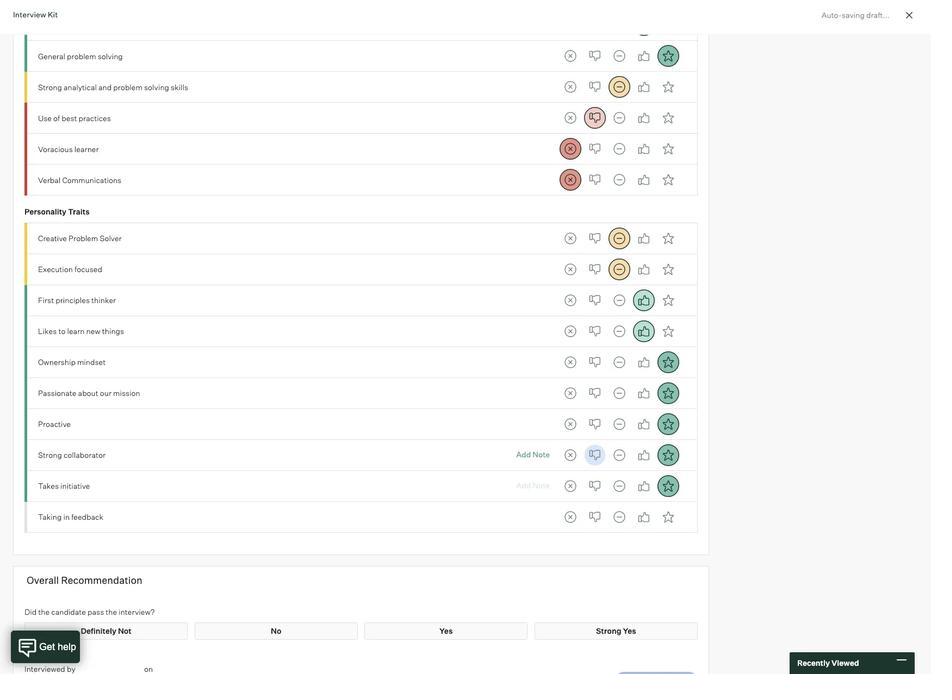 Task type: describe. For each thing, give the bounding box(es) containing it.
no image for proactive
[[584, 414, 606, 436]]

in
[[63, 513, 70, 522]]

definitely not button for voracious learner
[[560, 138, 581, 160]]

yes image for analytical
[[633, 76, 655, 98]]

collaborator
[[64, 451, 106, 460]]

mixed image for initiative
[[609, 476, 630, 498]]

verbal communications
[[38, 175, 121, 185]]

5 definitely not image from the top
[[560, 476, 581, 498]]

1 no button from the top
[[584, 14, 606, 36]]

no button for strong collaborator
[[584, 445, 606, 467]]

1 principles from the top
[[56, 20, 90, 30]]

no button for taking in feedback
[[584, 507, 606, 529]]

execution
[[38, 265, 73, 274]]

takes
[[38, 482, 59, 491]]

no button for passionate about our mission
[[584, 383, 606, 405]]

recently viewed
[[797, 659, 859, 669]]

yes button for strong analytical and problem solving skills
[[633, 76, 655, 98]]

no button for first principles thinker
[[584, 290, 606, 312]]

2 yes from the left
[[623, 627, 636, 636]]

no button for general problem solving
[[584, 45, 606, 67]]

definitely not button for strong analytical and problem solving skills
[[560, 76, 581, 98]]

tab list for use of best practices
[[560, 107, 679, 129]]

8 mixed image from the top
[[609, 414, 630, 436]]

1 strong yes image from the top
[[658, 14, 679, 36]]

definitely not image for solving
[[560, 45, 581, 67]]

strong yes button for creative problem solver
[[658, 228, 679, 250]]

definitely not button for ownership mindset
[[560, 352, 581, 374]]

did the candidate pass the interview?
[[24, 608, 155, 617]]

2 thinker from the top
[[91, 296, 116, 305]]

yes button for general problem solving
[[633, 45, 655, 67]]

pass
[[88, 608, 104, 617]]

0 horizontal spatial problem
[[67, 51, 96, 61]]

candidate
[[51, 608, 86, 617]]

no
[[271, 627, 281, 636]]

recently
[[797, 659, 830, 669]]

yes button for strong collaborator
[[633, 445, 655, 467]]

0 horizontal spatial solving
[[98, 51, 123, 61]]

mixed button for verbal communications
[[609, 169, 630, 191]]

yes button for first principles thinker
[[633, 290, 655, 312]]

mixed image for first principles thinker
[[609, 290, 630, 312]]

strong yes image for initiative
[[658, 476, 679, 498]]

use
[[38, 113, 52, 123]]

passionate
[[38, 389, 76, 398]]

definitely not image for learn
[[560, 321, 581, 343]]

definitely not button for passionate about our mission
[[560, 383, 581, 405]]

interview?
[[119, 608, 155, 617]]

auto-
[[822, 10, 842, 20]]

strong yes button for voracious learner
[[658, 138, 679, 160]]

mixed button for likes to learn new things
[[609, 321, 630, 343]]

and
[[98, 82, 112, 92]]

strong yes image for execution focused
[[658, 259, 679, 281]]

mixed image for problem
[[609, 228, 630, 250]]

on
[[144, 665, 153, 674]]

2 first principles thinker from the top
[[38, 296, 116, 305]]

strong yes button for verbal communications
[[658, 169, 679, 191]]

communications
[[62, 175, 121, 185]]

no image for execution focused
[[584, 259, 606, 281]]

initiative
[[60, 482, 90, 491]]

1 mixed image from the top
[[609, 14, 630, 36]]

no button for verbal communications
[[584, 169, 606, 191]]

passionate about our mission
[[38, 389, 140, 398]]

strong collaborator
[[38, 451, 106, 460]]

personality
[[24, 207, 66, 217]]

tab list for general problem solving
[[560, 45, 679, 67]]

tab list for creative problem solver
[[560, 228, 679, 250]]

definitely not button for taking in feedback
[[560, 507, 581, 529]]

no image for use of best practices
[[584, 107, 606, 129]]

7 yes image from the top
[[633, 414, 655, 436]]

mixed button for general problem solving
[[609, 45, 630, 67]]

yes button for likes to learn new things
[[633, 321, 655, 343]]

4 definitely not image from the top
[[560, 445, 581, 467]]

strong analytical and problem solving skills
[[38, 82, 188, 92]]

mixed button for use of best practices
[[609, 107, 630, 129]]

definitely not button for strong collaborator
[[560, 445, 581, 467]]

strong yes image for mindset
[[658, 352, 679, 374]]

1 first from the top
[[38, 20, 54, 30]]

no image for takes initiative
[[584, 476, 606, 498]]

mixed image for general problem solving
[[609, 45, 630, 67]]

mixed button for strong analytical and problem solving skills
[[609, 76, 630, 98]]

definitely not button for creative problem solver
[[560, 228, 581, 250]]

interview
[[13, 10, 46, 19]]

2 principles from the top
[[56, 296, 90, 305]]

personality traits
[[24, 207, 90, 217]]

viewed
[[832, 659, 859, 669]]

yes button for takes initiative
[[633, 476, 655, 498]]

by
[[67, 665, 75, 674]]

mindset
[[77, 358, 106, 367]]

our
[[100, 389, 112, 398]]

strong yes image for voracious learner
[[658, 138, 679, 160]]

1 vertical spatial problem
[[113, 82, 142, 92]]

definitely not button for takes initiative
[[560, 476, 581, 498]]

strong yes button for likes to learn new things
[[658, 321, 679, 343]]

yes button for passionate about our mission
[[633, 383, 655, 405]]

1 first principles thinker from the top
[[38, 20, 116, 30]]

tab list for taking in feedback
[[560, 507, 679, 529]]

1 yes from the left
[[439, 627, 453, 636]]

1 thinker from the top
[[91, 20, 116, 30]]

general problem solving
[[38, 51, 123, 61]]

1 definitely not image from the top
[[560, 14, 581, 36]]

creative
[[38, 234, 67, 243]]

mixed image for of
[[609, 107, 630, 129]]

learn
[[67, 327, 85, 336]]

no button for execution focused
[[584, 259, 606, 281]]

no image for likes to learn new things
[[584, 321, 606, 343]]

1 yes button from the top
[[633, 14, 655, 36]]

strong for strong analytical and problem solving skills
[[38, 82, 62, 92]]

verbal
[[38, 175, 61, 185]]

tab list for voracious learner
[[560, 138, 679, 160]]

10 definitely not image from the top
[[560, 414, 581, 436]]

use of best practices
[[38, 113, 111, 123]]

voracious learner
[[38, 144, 99, 154]]

definitely not button for use of best practices
[[560, 107, 581, 129]]

2 first from the top
[[38, 296, 54, 305]]

tab list for execution focused
[[560, 259, 679, 281]]

tab list for proactive
[[560, 414, 679, 436]]

draft...
[[866, 10, 890, 20]]

definitely not button for execution focused
[[560, 259, 581, 281]]

strong yes button for ownership mindset
[[658, 352, 679, 374]]

no image for passionate about our mission
[[584, 383, 606, 405]]

strong yes button for use of best practices
[[658, 107, 679, 129]]

strong yes button for general problem solving
[[658, 45, 679, 67]]

1 definitely not button from the top
[[560, 14, 581, 36]]



Task type: vqa. For each thing, say whether or not it's contained in the screenshot.
On 1 Job
no



Task type: locate. For each thing, give the bounding box(es) containing it.
tab list
[[560, 14, 679, 36], [560, 45, 679, 67], [560, 76, 679, 98], [560, 107, 679, 129], [560, 138, 679, 160], [560, 169, 679, 191], [560, 228, 679, 250], [560, 259, 679, 281], [560, 290, 679, 312], [560, 321, 679, 343], [560, 352, 679, 374], [560, 383, 679, 405], [560, 414, 679, 436], [560, 445, 679, 467], [560, 476, 679, 498], [560, 507, 679, 529]]

yes image
[[633, 76, 655, 98], [633, 138, 655, 160], [633, 228, 655, 250], [633, 290, 655, 312], [633, 321, 655, 343], [633, 352, 655, 374], [633, 414, 655, 436]]

yes image for problem
[[633, 228, 655, 250]]

3 mixed button from the top
[[609, 76, 630, 98]]

definitely not button for first principles thinker
[[560, 290, 581, 312]]

mixed button for voracious learner
[[609, 138, 630, 160]]

7 definitely not image from the top
[[560, 290, 581, 312]]

1 yes image from the top
[[633, 14, 655, 36]]

15 tab list from the top
[[560, 476, 679, 498]]

definitely not image for mindset
[[560, 352, 581, 374]]

8 no image from the top
[[584, 414, 606, 436]]

the right did
[[38, 608, 50, 617]]

3 yes image from the top
[[633, 107, 655, 129]]

tab list for strong collaborator
[[560, 445, 679, 467]]

5 no button from the top
[[584, 138, 606, 160]]

2 no image from the top
[[584, 76, 606, 98]]

7 yes image from the top
[[633, 445, 655, 467]]

10 tab list from the top
[[560, 321, 679, 343]]

mixed image
[[609, 76, 630, 98], [609, 107, 630, 129], [609, 138, 630, 160], [609, 228, 630, 250], [609, 259, 630, 281], [609, 352, 630, 374], [609, 383, 630, 405], [609, 414, 630, 436], [609, 476, 630, 498], [609, 507, 630, 529]]

solving left skills
[[144, 82, 169, 92]]

no button
[[584, 14, 606, 36], [584, 45, 606, 67], [584, 76, 606, 98], [584, 107, 606, 129], [584, 138, 606, 160], [584, 169, 606, 191], [584, 228, 606, 250], [584, 259, 606, 281], [584, 290, 606, 312], [584, 321, 606, 343], [584, 352, 606, 374], [584, 383, 606, 405], [584, 414, 606, 436], [584, 445, 606, 467], [584, 476, 606, 498], [584, 507, 606, 529]]

yes image for principles
[[633, 290, 655, 312]]

strong yes image for first principles thinker
[[658, 290, 679, 312]]

new
[[86, 327, 100, 336]]

7 strong yes image from the top
[[658, 445, 679, 467]]

about
[[78, 389, 98, 398]]

7 no button from the top
[[584, 228, 606, 250]]

4 tab list from the top
[[560, 107, 679, 129]]

no image for ownership mindset
[[584, 352, 606, 374]]

1 horizontal spatial the
[[106, 608, 117, 617]]

definitely not image for learner
[[560, 138, 581, 160]]

overall recommendation
[[27, 575, 142, 587]]

not
[[118, 627, 131, 636]]

2 yes image from the top
[[633, 45, 655, 67]]

tab list for strong analytical and problem solving skills
[[560, 76, 679, 98]]

yes button for verbal communications
[[633, 169, 655, 191]]

kit
[[48, 10, 58, 19]]

ownership mindset
[[38, 358, 106, 367]]

first
[[38, 20, 54, 30], [38, 296, 54, 305]]

general
[[38, 51, 65, 61]]

1 vertical spatial strong
[[38, 451, 62, 460]]

strong yes image for strong collaborator
[[658, 445, 679, 467]]

6 mixed button from the top
[[609, 169, 630, 191]]

no image
[[584, 14, 606, 36], [584, 228, 606, 250], [584, 259, 606, 281], [584, 352, 606, 374], [584, 383, 606, 405], [584, 445, 606, 467]]

strong yes image for communications
[[658, 169, 679, 191]]

6 no button from the top
[[584, 169, 606, 191]]

no button for likes to learn new things
[[584, 321, 606, 343]]

strong yes image for to
[[658, 321, 679, 343]]

yes button for use of best practices
[[633, 107, 655, 129]]

strong yes image for passionate about our mission
[[658, 383, 679, 405]]

no image for strong analytical and problem solving skills
[[584, 76, 606, 98]]

yes image
[[633, 14, 655, 36], [633, 45, 655, 67], [633, 107, 655, 129], [633, 169, 655, 191], [633, 259, 655, 281], [633, 383, 655, 405], [633, 445, 655, 467], [633, 476, 655, 498], [633, 507, 655, 529]]

yes image for general problem solving
[[633, 45, 655, 67]]

strong yes button
[[658, 14, 679, 36], [658, 45, 679, 67], [658, 76, 679, 98], [658, 107, 679, 129], [658, 138, 679, 160], [658, 169, 679, 191], [658, 228, 679, 250], [658, 259, 679, 281], [658, 290, 679, 312], [658, 321, 679, 343], [658, 352, 679, 374], [658, 383, 679, 405], [658, 414, 679, 436], [658, 445, 679, 467], [658, 476, 679, 498], [658, 507, 679, 529]]

strong yes
[[596, 627, 636, 636]]

5 yes image from the top
[[633, 321, 655, 343]]

problem
[[67, 51, 96, 61], [113, 82, 142, 92]]

5 strong yes button from the top
[[658, 138, 679, 160]]

problem right and
[[113, 82, 142, 92]]

strong yes button for execution focused
[[658, 259, 679, 281]]

2 the from the left
[[106, 608, 117, 617]]

strong yes button for takes initiative
[[658, 476, 679, 498]]

12 tab list from the top
[[560, 383, 679, 405]]

yes image for to
[[633, 321, 655, 343]]

15 strong yes button from the top
[[658, 476, 679, 498]]

things
[[102, 327, 124, 336]]

2 mixed image from the top
[[609, 45, 630, 67]]

no image for creative problem solver
[[584, 228, 606, 250]]

1 tab list from the top
[[560, 14, 679, 36]]

no button for creative problem solver
[[584, 228, 606, 250]]

8 no button from the top
[[584, 259, 606, 281]]

13 strong yes button from the top
[[658, 414, 679, 436]]

voracious
[[38, 144, 73, 154]]

5 strong yes image from the top
[[658, 321, 679, 343]]

no image for first principles thinker
[[584, 290, 606, 312]]

yes button for ownership mindset
[[633, 352, 655, 374]]

2 vertical spatial strong
[[596, 627, 621, 636]]

definitely not image for about
[[560, 383, 581, 405]]

no image for general problem solving
[[584, 45, 606, 67]]

8 strong yes button from the top
[[658, 259, 679, 281]]

mission
[[113, 389, 140, 398]]

no button for takes initiative
[[584, 476, 606, 498]]

strong for strong yes
[[596, 627, 621, 636]]

yes image for learner
[[633, 138, 655, 160]]

mixed button for strong collaborator
[[609, 445, 630, 467]]

7 tab list from the top
[[560, 228, 679, 250]]

did
[[24, 608, 37, 617]]

definitely
[[81, 627, 116, 636]]

5 mixed button from the top
[[609, 138, 630, 160]]

thinker
[[91, 20, 116, 30], [91, 296, 116, 305]]

9 definitely not button from the top
[[560, 290, 581, 312]]

3 strong yes button from the top
[[658, 76, 679, 98]]

1 vertical spatial thinker
[[91, 296, 116, 305]]

no button for ownership mindset
[[584, 352, 606, 374]]

focused
[[75, 265, 102, 274]]

15 no button from the top
[[584, 476, 606, 498]]

1 definitely not image from the top
[[560, 45, 581, 67]]

taking in feedback
[[38, 513, 103, 522]]

mixed button for proactive
[[609, 414, 630, 436]]

principles down kit
[[56, 20, 90, 30]]

11 definitely not button from the top
[[560, 352, 581, 374]]

0 vertical spatial thinker
[[91, 20, 116, 30]]

definitely not image for analytical
[[560, 76, 581, 98]]

strong yes button for strong collaborator
[[658, 445, 679, 467]]

saving
[[842, 10, 865, 20]]

of
[[53, 113, 60, 123]]

8 yes image from the top
[[633, 476, 655, 498]]

strong yes button for first principles thinker
[[658, 290, 679, 312]]

14 tab list from the top
[[560, 445, 679, 467]]

learner
[[74, 144, 99, 154]]

ownership
[[38, 358, 76, 367]]

mixed button for taking in feedback
[[609, 507, 630, 529]]

definitely not button for likes to learn new things
[[560, 321, 581, 343]]

5 mixed image from the top
[[609, 321, 630, 343]]

13 mixed button from the top
[[609, 414, 630, 436]]

problem right general
[[67, 51, 96, 61]]

14 definitely not button from the top
[[560, 445, 581, 467]]

tab list for verbal communications
[[560, 169, 679, 191]]

mixed button for passionate about our mission
[[609, 383, 630, 405]]

strong yes image
[[658, 14, 679, 36], [658, 107, 679, 129], [658, 138, 679, 160], [658, 259, 679, 281], [658, 290, 679, 312], [658, 383, 679, 405], [658, 445, 679, 467], [658, 507, 679, 529]]

tab list for takes initiative
[[560, 476, 679, 498]]

strong for strong collaborator
[[38, 451, 62, 460]]

best
[[62, 113, 77, 123]]

mixed button
[[609, 14, 630, 36], [609, 45, 630, 67], [609, 76, 630, 98], [609, 107, 630, 129], [609, 138, 630, 160], [609, 169, 630, 191], [609, 228, 630, 250], [609, 259, 630, 281], [609, 290, 630, 312], [609, 321, 630, 343], [609, 352, 630, 374], [609, 383, 630, 405], [609, 414, 630, 436], [609, 445, 630, 467], [609, 476, 630, 498], [609, 507, 630, 529]]

mixed image for analytical
[[609, 76, 630, 98]]

feedback
[[71, 513, 103, 522]]

0 vertical spatial first principles thinker
[[38, 20, 116, 30]]

11 strong yes button from the top
[[658, 352, 679, 374]]

12 mixed button from the top
[[609, 383, 630, 405]]

mixed image
[[609, 14, 630, 36], [609, 45, 630, 67], [609, 169, 630, 191], [609, 290, 630, 312], [609, 321, 630, 343], [609, 445, 630, 467]]

strong yes button for proactive
[[658, 414, 679, 436]]

yes image for taking in feedback
[[633, 507, 655, 529]]

12 strong yes button from the top
[[658, 383, 679, 405]]

16 strong yes button from the top
[[658, 507, 679, 529]]

1 horizontal spatial yes
[[623, 627, 636, 636]]

2 yes image from the top
[[633, 138, 655, 160]]

9 yes image from the top
[[633, 507, 655, 529]]

1 vertical spatial principles
[[56, 296, 90, 305]]

mixed image for focused
[[609, 259, 630, 281]]

13 yes button from the top
[[633, 414, 655, 436]]

mixed image for mindset
[[609, 352, 630, 374]]

8 mixed button from the top
[[609, 259, 630, 281]]

skills
[[171, 82, 188, 92]]

the
[[38, 608, 50, 617], [106, 608, 117, 617]]

6 strong yes image from the top
[[658, 352, 679, 374]]

5 definitely not button from the top
[[560, 138, 581, 160]]

mixed image for strong collaborator
[[609, 445, 630, 467]]

yes
[[439, 627, 453, 636], [623, 627, 636, 636]]

recommendation
[[61, 575, 142, 587]]

5 mixed image from the top
[[609, 259, 630, 281]]

2 strong yes image from the top
[[658, 107, 679, 129]]

3 strong yes image from the top
[[658, 138, 679, 160]]

strong yes image for use of best practices
[[658, 107, 679, 129]]

10 no button from the top
[[584, 321, 606, 343]]

definitely not image for focused
[[560, 259, 581, 281]]

to
[[58, 327, 65, 336]]

5 no image from the top
[[584, 383, 606, 405]]

yes button for taking in feedback
[[633, 507, 655, 529]]

no image
[[584, 45, 606, 67], [584, 76, 606, 98], [584, 107, 606, 129], [584, 138, 606, 160], [584, 169, 606, 191], [584, 290, 606, 312], [584, 321, 606, 343], [584, 414, 606, 436], [584, 476, 606, 498], [584, 507, 606, 529]]

yes button
[[633, 14, 655, 36], [633, 45, 655, 67], [633, 76, 655, 98], [633, 107, 655, 129], [633, 138, 655, 160], [633, 169, 655, 191], [633, 228, 655, 250], [633, 259, 655, 281], [633, 290, 655, 312], [633, 321, 655, 343], [633, 352, 655, 374], [633, 383, 655, 405], [633, 414, 655, 436], [633, 445, 655, 467], [633, 476, 655, 498], [633, 507, 655, 529]]

definitely not image
[[560, 45, 581, 67], [560, 107, 581, 129], [560, 321, 581, 343], [560, 445, 581, 467], [560, 476, 581, 498], [560, 507, 581, 529]]

solver
[[100, 234, 122, 243]]

1 vertical spatial solving
[[144, 82, 169, 92]]

yes button for creative problem solver
[[633, 228, 655, 250]]

3 no button from the top
[[584, 76, 606, 98]]

yes button for voracious learner
[[633, 138, 655, 160]]

first principles thinker down kit
[[38, 20, 116, 30]]

interview kit
[[13, 10, 58, 19]]

10 mixed button from the top
[[609, 321, 630, 343]]

definitely not
[[81, 627, 131, 636]]

yes image for execution focused
[[633, 259, 655, 281]]

yes image for strong collaborator
[[633, 445, 655, 467]]

first principles thinker up learn
[[38, 296, 116, 305]]

7 yes button from the top
[[633, 228, 655, 250]]

solving up "strong analytical and problem solving skills"
[[98, 51, 123, 61]]

definitely not image for best
[[560, 107, 581, 129]]

14 yes button from the top
[[633, 445, 655, 467]]

likes
[[38, 327, 57, 336]]

yes button for proactive
[[633, 414, 655, 436]]

mixed image for likes to learn new things
[[609, 321, 630, 343]]

14 no button from the top
[[584, 445, 606, 467]]

1 mixed image from the top
[[609, 76, 630, 98]]

1 yes image from the top
[[633, 76, 655, 98]]

mixed image for learner
[[609, 138, 630, 160]]

4 yes image from the top
[[633, 290, 655, 312]]

no button for voracious learner
[[584, 138, 606, 160]]

1 horizontal spatial solving
[[144, 82, 169, 92]]

1 the from the left
[[38, 608, 50, 617]]

0 horizontal spatial the
[[38, 608, 50, 617]]

6 no image from the top
[[584, 290, 606, 312]]

practices
[[79, 113, 111, 123]]

no button for use of best practices
[[584, 107, 606, 129]]

6 strong yes image from the top
[[658, 383, 679, 405]]

definitely not button for general problem solving
[[560, 45, 581, 67]]

3 no image from the top
[[584, 259, 606, 281]]

0 vertical spatial first
[[38, 20, 54, 30]]

proactive
[[38, 420, 71, 429]]

1 strong yes button from the top
[[658, 14, 679, 36]]

strong yes button for taking in feedback
[[658, 507, 679, 529]]

13 tab list from the top
[[560, 414, 679, 436]]

strong
[[38, 82, 62, 92], [38, 451, 62, 460], [596, 627, 621, 636]]

6 tab list from the top
[[560, 169, 679, 191]]

likes to learn new things
[[38, 327, 124, 336]]

12 definitely not button from the top
[[560, 383, 581, 405]]

5 yes button from the top
[[633, 138, 655, 160]]

11 tab list from the top
[[560, 352, 679, 374]]

yes image for takes initiative
[[633, 476, 655, 498]]

definitely not button
[[560, 14, 581, 36], [560, 45, 581, 67], [560, 76, 581, 98], [560, 107, 581, 129], [560, 138, 581, 160], [560, 169, 581, 191], [560, 228, 581, 250], [560, 259, 581, 281], [560, 290, 581, 312], [560, 321, 581, 343], [560, 352, 581, 374], [560, 383, 581, 405], [560, 414, 581, 436], [560, 445, 581, 467], [560, 476, 581, 498], [560, 507, 581, 529]]

3 yes button from the top
[[633, 76, 655, 98]]

interviewed
[[24, 665, 65, 674]]

16 tab list from the top
[[560, 507, 679, 529]]

2 definitely not image from the top
[[560, 76, 581, 98]]

first principles thinker
[[38, 20, 116, 30], [38, 296, 116, 305]]

4 no image from the top
[[584, 138, 606, 160]]

definitely not button for proactive
[[560, 414, 581, 436]]

no button for proactive
[[584, 414, 606, 436]]

14 mixed button from the top
[[609, 445, 630, 467]]

1 strong yes image from the top
[[658, 45, 679, 67]]

yes image for use of best practices
[[633, 107, 655, 129]]

tab list for ownership mindset
[[560, 352, 679, 374]]

first up likes
[[38, 296, 54, 305]]

principles
[[56, 20, 90, 30], [56, 296, 90, 305]]

traits
[[68, 207, 90, 217]]

9 mixed button from the top
[[609, 290, 630, 312]]

3 strong yes image from the top
[[658, 169, 679, 191]]

definitely not image for feedback
[[560, 507, 581, 529]]

strong yes image
[[658, 45, 679, 67], [658, 76, 679, 98], [658, 169, 679, 191], [658, 228, 679, 250], [658, 321, 679, 343], [658, 352, 679, 374], [658, 414, 679, 436], [658, 476, 679, 498]]

1 horizontal spatial problem
[[113, 82, 142, 92]]

16 definitely not button from the top
[[560, 507, 581, 529]]

1 no image from the top
[[584, 14, 606, 36]]

3 no image from the top
[[584, 107, 606, 129]]

execution focused
[[38, 265, 102, 274]]

0 vertical spatial principles
[[56, 20, 90, 30]]

0 vertical spatial strong
[[38, 82, 62, 92]]

thinker up general problem solving
[[91, 20, 116, 30]]

no image for taking in feedback
[[584, 507, 606, 529]]

8 strong yes image from the top
[[658, 507, 679, 529]]

0 vertical spatial problem
[[67, 51, 96, 61]]

mixed button for first principles thinker
[[609, 290, 630, 312]]

14 strong yes button from the top
[[658, 445, 679, 467]]

7 strong yes image from the top
[[658, 414, 679, 436]]

the right pass
[[106, 608, 117, 617]]

mixed button for takes initiative
[[609, 476, 630, 498]]

takes initiative
[[38, 482, 90, 491]]

first down kit
[[38, 20, 54, 30]]

1 vertical spatial first principles thinker
[[38, 296, 116, 305]]

9 definitely not image from the top
[[560, 383, 581, 405]]

8 definitely not image from the top
[[560, 352, 581, 374]]

strong yes button for passionate about our mission
[[658, 383, 679, 405]]

interviewed by
[[24, 665, 75, 674]]

overall
[[27, 575, 59, 587]]

0 horizontal spatial yes
[[439, 627, 453, 636]]

definitely not image
[[560, 14, 581, 36], [560, 76, 581, 98], [560, 138, 581, 160], [560, 169, 581, 191], [560, 228, 581, 250], [560, 259, 581, 281], [560, 290, 581, 312], [560, 352, 581, 374], [560, 383, 581, 405], [560, 414, 581, 436]]

solving
[[98, 51, 123, 61], [144, 82, 169, 92]]

creative problem solver
[[38, 234, 122, 243]]

yes button for execution focused
[[633, 259, 655, 281]]

definitely not image for principles
[[560, 290, 581, 312]]

strong yes button for strong analytical and problem solving skills
[[658, 76, 679, 98]]

taking
[[38, 513, 62, 522]]

strong yes image for problem
[[658, 45, 679, 67]]

5 definitely not image from the top
[[560, 228, 581, 250]]

analytical
[[64, 82, 97, 92]]

problem
[[69, 234, 98, 243]]

strong yes image for taking in feedback
[[658, 507, 679, 529]]

auto-saving draft...
[[822, 10, 890, 20]]

0 vertical spatial solving
[[98, 51, 123, 61]]

close image
[[903, 9, 916, 22]]

thinker up "things"
[[91, 296, 116, 305]]

principles down execution focused
[[56, 296, 90, 305]]

6 no image from the top
[[584, 445, 606, 467]]

1 mixed button from the top
[[609, 14, 630, 36]]

mixed button for creative problem solver
[[609, 228, 630, 250]]

1 vertical spatial first
[[38, 296, 54, 305]]



